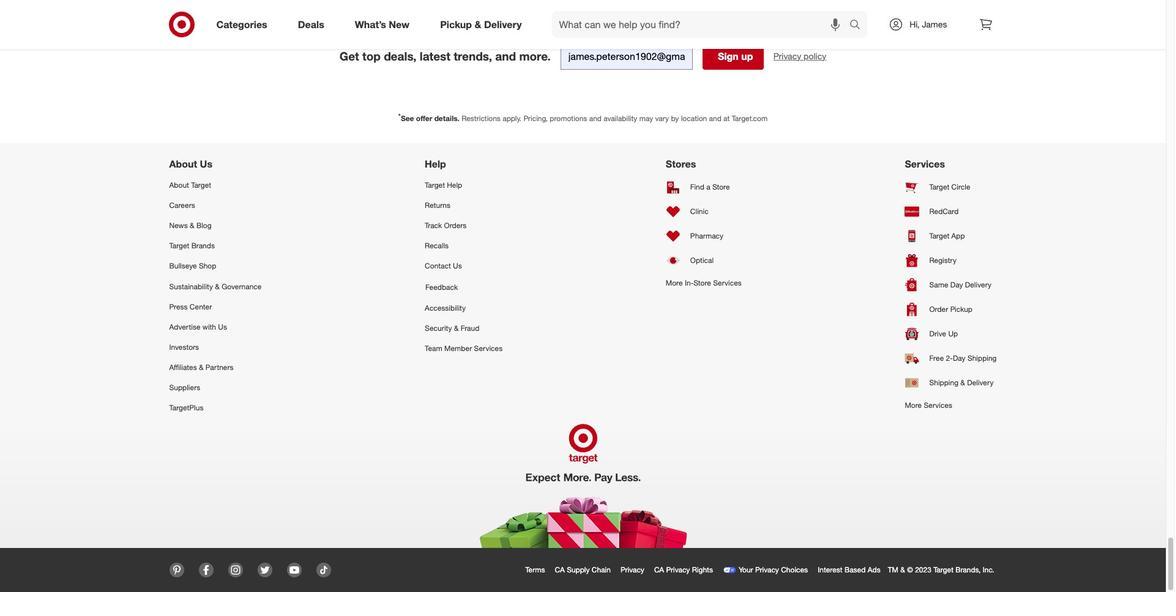 Task type: vqa. For each thing, say whether or not it's contained in the screenshot.
1st $8.29 from the left
no



Task type: describe. For each thing, give the bounding box(es) containing it.
team member services
[[425, 344, 503, 353]]

ca privacy rights
[[655, 566, 713, 575]]

interest
[[818, 566, 843, 575]]

brands
[[191, 241, 215, 251]]

terms link
[[523, 563, 553, 578]]

press center
[[169, 302, 212, 312]]

2 vertical spatial us
[[218, 323, 227, 332]]

at
[[724, 114, 730, 123]]

& for news
[[190, 221, 195, 230]]

sustainability
[[169, 282, 213, 291]]

up
[[742, 50, 754, 62]]

new
[[389, 18, 410, 30]]

deals link
[[288, 11, 340, 38]]

inc.
[[983, 566, 995, 575]]

find a store
[[691, 183, 730, 192]]

apply.
[[503, 114, 522, 123]]

affiliates & partners
[[169, 363, 234, 372]]

fraud
[[461, 324, 480, 333]]

categories link
[[206, 11, 283, 38]]

about for about us
[[169, 158, 197, 170]]

targetplus
[[169, 404, 204, 413]]

sustainability & governance link
[[169, 277, 262, 297]]

affiliates & partners link
[[169, 358, 262, 378]]

availability
[[604, 114, 638, 123]]

team
[[425, 344, 443, 353]]

about target link
[[169, 175, 262, 195]]

center
[[190, 302, 212, 312]]

feedback
[[426, 283, 458, 292]]

drive up
[[930, 330, 959, 339]]

target circle link
[[905, 175, 997, 200]]

& for sustainability
[[215, 282, 220, 291]]

based
[[845, 566, 866, 575]]

target down about us
[[191, 181, 211, 190]]

advertise
[[169, 323, 201, 332]]

what's new
[[355, 18, 410, 30]]

track
[[425, 221, 442, 230]]

target for target help
[[425, 181, 445, 190]]

search
[[845, 19, 874, 32]]

target for target circle
[[930, 183, 950, 192]]

redcard
[[930, 207, 959, 216]]

interest based ads
[[818, 566, 881, 575]]

order pickup link
[[905, 298, 997, 322]]

what's
[[355, 18, 386, 30]]

app
[[952, 232, 966, 241]]

contact us
[[425, 262, 462, 271]]

target help
[[425, 181, 463, 190]]

pharmacy link
[[666, 224, 742, 249]]

shipping & delivery
[[930, 379, 994, 388]]

pickup & delivery
[[440, 18, 522, 30]]

store for in-
[[694, 279, 712, 288]]

same day delivery link
[[905, 273, 997, 298]]

returns
[[425, 201, 451, 210]]

a
[[707, 183, 711, 192]]

privacy right your on the bottom right of the page
[[756, 566, 780, 575]]

rights
[[692, 566, 713, 575]]

accessibility link
[[425, 298, 503, 318]]

chain
[[592, 566, 611, 575]]

sustainability & governance
[[169, 282, 262, 291]]

investors link
[[169, 337, 262, 358]]

hi,
[[910, 19, 920, 29]]

& for security
[[454, 324, 459, 333]]

delivery for shipping & delivery
[[968, 379, 994, 388]]

ca for ca privacy rights
[[655, 566, 665, 575]]

about for about target
[[169, 181, 189, 190]]

returns link
[[425, 195, 503, 216]]

same
[[930, 281, 949, 290]]

ca privacy rights link
[[652, 563, 721, 578]]

team member services link
[[425, 339, 503, 359]]

0 horizontal spatial pickup
[[440, 18, 472, 30]]

your privacy choices
[[739, 566, 809, 575]]

privacy left policy
[[774, 51, 802, 61]]

same day delivery
[[930, 281, 992, 290]]

may
[[640, 114, 654, 123]]

& for tm
[[901, 566, 906, 575]]

deals
[[298, 18, 324, 30]]

privacy left rights
[[667, 566, 690, 575]]

search button
[[845, 11, 874, 40]]

hi, james
[[910, 19, 948, 29]]

more services
[[905, 401, 953, 410]]

& for shipping
[[961, 379, 966, 388]]

circle
[[952, 183, 971, 192]]

free
[[930, 354, 945, 363]]

contact us link
[[425, 256, 503, 277]]

trends,
[[454, 49, 492, 63]]

privacy policy
[[774, 51, 827, 61]]

& for pickup
[[475, 18, 482, 30]]

about target
[[169, 181, 211, 190]]

order
[[930, 305, 949, 314]]

security & fraud
[[425, 324, 480, 333]]

services down fraud
[[474, 344, 503, 353]]

0 horizontal spatial and
[[496, 49, 516, 63]]

more in-store services
[[666, 279, 742, 288]]

redcard link
[[905, 200, 997, 224]]

advertise with us link
[[169, 317, 262, 337]]

*
[[399, 112, 401, 119]]

2-
[[947, 354, 954, 363]]



Task type: locate. For each thing, give the bounding box(es) containing it.
day right free
[[954, 354, 966, 363]]

about inside about target link
[[169, 181, 189, 190]]

0 vertical spatial day
[[951, 281, 964, 290]]

& down free 2-day shipping
[[961, 379, 966, 388]]

1 vertical spatial more
[[905, 401, 922, 410]]

help up target help
[[425, 158, 446, 170]]

clinic
[[691, 207, 709, 216]]

services up target circle
[[905, 158, 946, 170]]

james
[[923, 19, 948, 29]]

target app link
[[905, 224, 997, 249]]

more in-store services link
[[666, 273, 742, 293]]

0 horizontal spatial ca
[[555, 566, 565, 575]]

target up returns
[[425, 181, 445, 190]]

store down optical link
[[694, 279, 712, 288]]

news & blog
[[169, 221, 212, 230]]

in-
[[685, 279, 694, 288]]

store
[[713, 183, 730, 192], [694, 279, 712, 288]]

more for more in-store services
[[666, 279, 683, 288]]

privacy right chain
[[621, 566, 645, 575]]

2023
[[916, 566, 932, 575]]

0 vertical spatial pickup
[[440, 18, 472, 30]]

press center link
[[169, 297, 262, 317]]

careers
[[169, 201, 195, 210]]

latest
[[420, 49, 451, 63]]

about up careers
[[169, 181, 189, 190]]

©
[[908, 566, 914, 575]]

target down news
[[169, 241, 189, 251]]

1 vertical spatial help
[[447, 181, 463, 190]]

1 horizontal spatial pickup
[[951, 305, 973, 314]]

ca right privacy link
[[655, 566, 665, 575]]

shipping up more services link
[[930, 379, 959, 388]]

restrictions
[[462, 114, 501, 123]]

0 vertical spatial help
[[425, 158, 446, 170]]

careers link
[[169, 195, 262, 216]]

targetplus link
[[169, 398, 262, 419]]

store right a
[[713, 183, 730, 192]]

press
[[169, 302, 188, 312]]

us right contact
[[453, 262, 462, 271]]

target left circle
[[930, 183, 950, 192]]

order pickup
[[930, 305, 973, 314]]

None text field
[[561, 43, 693, 70]]

2 about from the top
[[169, 181, 189, 190]]

us for about us
[[200, 158, 213, 170]]

delivery up order pickup
[[966, 281, 992, 290]]

categories
[[217, 18, 267, 30]]

shipping & delivery link
[[905, 371, 997, 396]]

pickup right order
[[951, 305, 973, 314]]

1 horizontal spatial us
[[218, 323, 227, 332]]

target
[[191, 181, 211, 190], [425, 181, 445, 190], [930, 183, 950, 192], [930, 232, 950, 241], [169, 241, 189, 251], [934, 566, 954, 575]]

target left app
[[930, 232, 950, 241]]

store for a
[[713, 183, 730, 192]]

& up the trends,
[[475, 18, 482, 30]]

& left blog on the top
[[190, 221, 195, 230]]

delivery inside same day delivery link
[[966, 281, 992, 290]]

policy
[[804, 51, 827, 61]]

1 vertical spatial us
[[453, 262, 462, 271]]

drive
[[930, 330, 947, 339]]

privacy policy link
[[774, 50, 827, 62]]

pharmacy
[[691, 232, 724, 241]]

shipping up shipping & delivery
[[968, 354, 997, 363]]

2 vertical spatial delivery
[[968, 379, 994, 388]]

ca inside "link"
[[555, 566, 565, 575]]

optical
[[691, 256, 714, 265]]

get top deals, latest trends, and more.
[[340, 49, 551, 63]]

delivery for pickup & delivery
[[484, 18, 522, 30]]

bullseye shop link
[[169, 256, 262, 277]]

tm & © 2023 target brands, inc.
[[888, 566, 995, 575]]

1 about from the top
[[169, 158, 197, 170]]

& left © at right
[[901, 566, 906, 575]]

target app
[[930, 232, 966, 241]]

security
[[425, 324, 452, 333]]

more services link
[[905, 396, 997, 416]]

ads
[[868, 566, 881, 575]]

sign up button
[[703, 43, 764, 70]]

1 horizontal spatial and
[[590, 114, 602, 123]]

1 vertical spatial day
[[954, 354, 966, 363]]

1 vertical spatial about
[[169, 181, 189, 190]]

recalls
[[425, 241, 449, 251]]

1 vertical spatial pickup
[[951, 305, 973, 314]]

affiliates
[[169, 363, 197, 372]]

0 horizontal spatial help
[[425, 158, 446, 170]]

services
[[905, 158, 946, 170], [714, 279, 742, 288], [474, 344, 503, 353], [924, 401, 953, 410]]

and left availability
[[590, 114, 602, 123]]

services down optical link
[[714, 279, 742, 288]]

help
[[425, 158, 446, 170], [447, 181, 463, 190]]

0 vertical spatial store
[[713, 183, 730, 192]]

& for affiliates
[[199, 363, 204, 372]]

supply
[[567, 566, 590, 575]]

delivery down free 2-day shipping
[[968, 379, 994, 388]]

and left more. at left
[[496, 49, 516, 63]]

0 horizontal spatial more
[[666, 279, 683, 288]]

more left in-
[[666, 279, 683, 288]]

pricing,
[[524, 114, 548, 123]]

1 horizontal spatial more
[[905, 401, 922, 410]]

your privacy choices link
[[721, 563, 816, 578]]

delivery for same day delivery
[[966, 281, 992, 290]]

target: expect more. pay less. image
[[411, 419, 755, 548]]

more
[[666, 279, 683, 288], [905, 401, 922, 410]]

2 horizontal spatial and
[[710, 114, 722, 123]]

& left fraud
[[454, 324, 459, 333]]

track orders link
[[425, 216, 503, 236]]

about up about target
[[169, 158, 197, 170]]

1 ca from the left
[[555, 566, 565, 575]]

0 vertical spatial about
[[169, 158, 197, 170]]

0 vertical spatial us
[[200, 158, 213, 170]]

deals,
[[384, 49, 417, 63]]

free 2-day shipping link
[[905, 347, 997, 371]]

more down shipping & delivery link
[[905, 401, 922, 410]]

1 vertical spatial shipping
[[930, 379, 959, 388]]

pickup up "get top deals, latest trends, and more."
[[440, 18, 472, 30]]

us right with
[[218, 323, 227, 332]]

delivery up the trends,
[[484, 18, 522, 30]]

suppliers link
[[169, 378, 262, 398]]

free 2-day shipping
[[930, 354, 997, 363]]

0 vertical spatial shipping
[[968, 354, 997, 363]]

ca for ca supply chain
[[555, 566, 565, 575]]

0 horizontal spatial store
[[694, 279, 712, 288]]

vary
[[656, 114, 669, 123]]

1 vertical spatial delivery
[[966, 281, 992, 290]]

location
[[681, 114, 708, 123]]

delivery inside pickup & delivery link
[[484, 18, 522, 30]]

recalls link
[[425, 236, 503, 256]]

1 horizontal spatial help
[[447, 181, 463, 190]]

& right affiliates
[[199, 363, 204, 372]]

optical link
[[666, 249, 742, 273]]

brands,
[[956, 566, 981, 575]]

& down the bullseye shop link
[[215, 282, 220, 291]]

day right same
[[951, 281, 964, 290]]

sign up
[[718, 50, 754, 62]]

1 horizontal spatial shipping
[[968, 354, 997, 363]]

by
[[672, 114, 679, 123]]

member
[[445, 344, 472, 353]]

target for target brands
[[169, 241, 189, 251]]

2 horizontal spatial us
[[453, 262, 462, 271]]

and left at
[[710, 114, 722, 123]]

contact
[[425, 262, 451, 271]]

0 vertical spatial more
[[666, 279, 683, 288]]

help up returns link
[[447, 181, 463, 190]]

about us
[[169, 158, 213, 170]]

1 horizontal spatial ca
[[655, 566, 665, 575]]

services down shipping & delivery link
[[924, 401, 953, 410]]

target for target app
[[930, 232, 950, 241]]

your
[[739, 566, 754, 575]]

see
[[401, 114, 414, 123]]

* see offer details. restrictions apply. pricing, promotions and availability may vary by location and at target.com
[[399, 112, 768, 123]]

2 ca from the left
[[655, 566, 665, 575]]

suppliers
[[169, 384, 200, 393]]

delivery
[[484, 18, 522, 30], [966, 281, 992, 290], [968, 379, 994, 388]]

clinic link
[[666, 200, 742, 224]]

1 vertical spatial store
[[694, 279, 712, 288]]

sign
[[718, 50, 739, 62]]

terms
[[526, 566, 545, 575]]

promotions
[[550, 114, 588, 123]]

investors
[[169, 343, 199, 352]]

up
[[949, 330, 959, 339]]

ca inside 'link'
[[655, 566, 665, 575]]

registry
[[930, 256, 957, 265]]

target.com
[[732, 114, 768, 123]]

privacy link
[[619, 563, 652, 578]]

ca left supply
[[555, 566, 565, 575]]

bullseye shop
[[169, 262, 216, 271]]

1 horizontal spatial store
[[713, 183, 730, 192]]

What can we help you find? suggestions appear below search field
[[552, 11, 853, 38]]

more.
[[520, 49, 551, 63]]

delivery inside shipping & delivery link
[[968, 379, 994, 388]]

ca
[[555, 566, 565, 575], [655, 566, 665, 575]]

us for contact us
[[453, 262, 462, 271]]

0 vertical spatial delivery
[[484, 18, 522, 30]]

0 horizontal spatial shipping
[[930, 379, 959, 388]]

details.
[[435, 114, 460, 123]]

more for more services
[[905, 401, 922, 410]]

store inside "link"
[[713, 183, 730, 192]]

us up about target link
[[200, 158, 213, 170]]

target right 2023 at the right
[[934, 566, 954, 575]]

find a store link
[[666, 175, 742, 200]]

0 horizontal spatial us
[[200, 158, 213, 170]]



